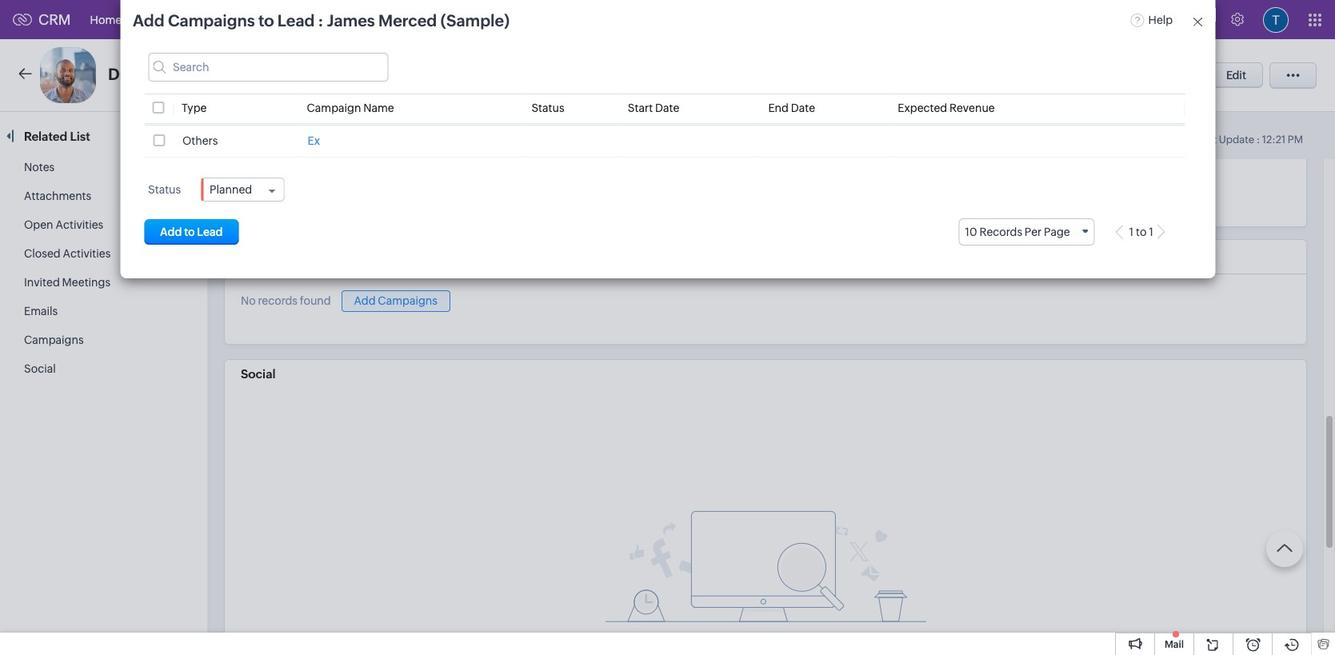 Task type: locate. For each thing, give the bounding box(es) containing it.
social down campaigns link
[[24, 363, 56, 375]]

1 date from the left
[[656, 102, 680, 114]]

0 vertical spatial to
[[259, 11, 274, 30]]

1 vertical spatial meetings
[[62, 276, 110, 289]]

merced
[[379, 11, 437, 30], [186, 65, 244, 83]]

to
[[259, 11, 274, 30], [1137, 226, 1147, 239]]

attachments
[[24, 190, 91, 203]]

status link
[[532, 102, 565, 114]]

activities
[[56, 219, 103, 231], [63, 247, 111, 260]]

campaign name link
[[307, 102, 394, 114]]

records
[[258, 295, 298, 308]]

leads
[[147, 13, 178, 26]]

meetings down "closed activities" link
[[62, 276, 110, 289]]

1
[[1130, 226, 1134, 239], [1150, 226, 1154, 239]]

dr.
[[108, 65, 131, 83]]

james
[[327, 11, 375, 30], [134, 65, 182, 83]]

meetings
[[461, 13, 509, 26], [62, 276, 110, 289]]

per
[[1025, 226, 1042, 239]]

merced up type
[[186, 65, 244, 83]]

pm
[[1289, 134, 1304, 146]]

add right home
[[133, 11, 165, 30]]

0 horizontal spatial (sample)
[[248, 65, 317, 83]]

home link
[[77, 0, 135, 39]]

update
[[1220, 134, 1255, 146]]

expected revenue
[[898, 102, 996, 114]]

1 horizontal spatial add
[[354, 294, 376, 307]]

calendar image
[[1166, 13, 1180, 26]]

0 horizontal spatial meetings
[[62, 276, 110, 289]]

date
[[656, 102, 680, 114], [791, 102, 816, 114]]

0 horizontal spatial add
[[133, 11, 165, 30]]

last
[[1198, 134, 1218, 146]]

leads link
[[135, 0, 191, 39]]

social down no
[[241, 367, 276, 381]]

meetings link
[[448, 0, 522, 39]]

1 vertical spatial activities
[[63, 247, 111, 260]]

1 vertical spatial merced
[[186, 65, 244, 83]]

printing
[[386, 69, 430, 82]]

1 vertical spatial :
[[1257, 134, 1261, 146]]

social
[[24, 363, 56, 375], [241, 367, 276, 381]]

james right accounts
[[327, 11, 375, 30]]

0 horizontal spatial status
[[148, 183, 181, 196]]

campaign name
[[307, 102, 394, 114]]

contacts link
[[191, 0, 264, 39]]

0 vertical spatial :
[[318, 11, 324, 30]]

1 horizontal spatial meetings
[[461, 13, 509, 26]]

social link
[[24, 363, 56, 375]]

list
[[70, 130, 90, 143]]

0 horizontal spatial 1
[[1130, 226, 1134, 239]]

end date
[[769, 102, 816, 114]]

date right end
[[791, 102, 816, 114]]

add campaigns link
[[341, 290, 451, 312]]

0 vertical spatial status
[[532, 102, 565, 114]]

1 1 from the left
[[1130, 226, 1134, 239]]

2 date from the left
[[791, 102, 816, 114]]

0 vertical spatial activities
[[56, 219, 103, 231]]

(sample) left the -
[[248, 65, 317, 83]]

:
[[318, 11, 324, 30], [1257, 134, 1261, 146]]

(sample)
[[441, 11, 510, 30], [248, 65, 317, 83]]

invited meetings
[[24, 276, 110, 289]]

kwik
[[327, 69, 353, 82]]

activities up closed activities
[[56, 219, 103, 231]]

meetings right tasks link
[[461, 13, 509, 26]]

add campaigns to lead  :  james merced (sample)
[[133, 11, 510, 30]]

1 vertical spatial to
[[1137, 226, 1147, 239]]

emails link
[[24, 305, 58, 318]]

notes link
[[24, 161, 55, 174]]

start date
[[628, 102, 680, 114]]

0 vertical spatial meetings
[[461, 13, 509, 26]]

(sample) right 'tasks'
[[441, 11, 510, 30]]

merced up printing
[[379, 11, 437, 30]]

0 horizontal spatial social
[[24, 363, 56, 375]]

None button
[[144, 219, 239, 245]]

activities for open activities
[[56, 219, 103, 231]]

no
[[241, 295, 256, 308]]

campaigns inside add campaigns link
[[378, 294, 438, 307]]

search element
[[1124, 0, 1157, 39]]

activities up the invited meetings
[[63, 247, 111, 260]]

closed activities
[[24, 247, 111, 260]]

1 horizontal spatial status
[[532, 102, 565, 114]]

1 horizontal spatial social
[[241, 367, 276, 381]]

edit button
[[1210, 62, 1264, 88]]

home
[[90, 13, 122, 26]]

open activities link
[[24, 219, 103, 231]]

status
[[532, 102, 565, 114], [148, 183, 181, 196]]

1 horizontal spatial (sample)
[[441, 11, 510, 30]]

1 horizontal spatial 1
[[1150, 226, 1154, 239]]

planned
[[210, 183, 252, 196]]

0 horizontal spatial date
[[656, 102, 680, 114]]

related list
[[24, 130, 93, 143]]

0 horizontal spatial james
[[134, 65, 182, 83]]

accounts
[[277, 13, 327, 26]]

add for add campaigns to lead  :  james merced (sample)
[[133, 11, 165, 30]]

0 vertical spatial james
[[327, 11, 375, 30]]

0 vertical spatial add
[[133, 11, 165, 30]]

james right the "dr." in the left top of the page
[[134, 65, 182, 83]]

1 vertical spatial add
[[354, 294, 376, 307]]

1 vertical spatial (sample)
[[248, 65, 317, 83]]

add right found
[[354, 294, 376, 307]]

edit
[[1227, 69, 1247, 82]]

add
[[133, 11, 165, 30], [354, 294, 376, 307]]

0 horizontal spatial to
[[259, 11, 274, 30]]

0 vertical spatial (sample)
[[441, 11, 510, 30]]

found
[[300, 295, 331, 308]]

date right start
[[656, 102, 680, 114]]

crm
[[38, 11, 71, 28]]

0 horizontal spatial merced
[[186, 65, 244, 83]]

0 vertical spatial merced
[[379, 11, 437, 30]]

type link
[[182, 102, 207, 114]]

1 vertical spatial status
[[148, 183, 181, 196]]

1 horizontal spatial date
[[791, 102, 816, 114]]

contacts
[[204, 13, 251, 26]]

: left 12:21 at the right top
[[1257, 134, 1261, 146]]

campaigns
[[168, 11, 255, 30], [241, 250, 306, 264], [378, 294, 438, 307], [24, 334, 84, 347]]

help link
[[1132, 13, 1174, 26]]

: right lead
[[318, 11, 324, 30]]



Task type: vqa. For each thing, say whether or not it's contained in the screenshot.
1
yes



Task type: describe. For each thing, give the bounding box(es) containing it.
start date link
[[628, 102, 680, 114]]

tasks link
[[394, 0, 448, 39]]

campaign
[[307, 102, 361, 114]]

1 vertical spatial james
[[134, 65, 182, 83]]

10 Records Per Page field
[[959, 219, 1096, 246]]

end date link
[[769, 102, 816, 114]]

closed activities link
[[24, 247, 111, 260]]

ex
[[308, 134, 320, 147]]

lead
[[278, 11, 315, 30]]

1 horizontal spatial to
[[1137, 226, 1147, 239]]

end
[[769, 102, 789, 114]]

10 records
[[966, 226, 1023, 239]]

expected revenue link
[[898, 102, 996, 114]]

revenue
[[950, 102, 996, 114]]

date for end date
[[791, 102, 816, 114]]

tasks
[[407, 13, 435, 26]]

closed
[[24, 247, 61, 260]]

add for add campaigns
[[354, 294, 376, 307]]

2 1 from the left
[[1150, 226, 1154, 239]]

others
[[183, 134, 218, 147]]

last update : 12:21 pm
[[1198, 134, 1304, 146]]

name
[[364, 102, 394, 114]]

1 to 1
[[1130, 226, 1154, 239]]

emails
[[24, 305, 58, 318]]

page
[[1045, 226, 1071, 239]]

expected
[[898, 102, 948, 114]]

add campaigns
[[354, 294, 438, 307]]

no records found
[[241, 295, 331, 308]]

search image
[[1133, 13, 1147, 26]]

mail
[[1165, 640, 1185, 651]]

kopy
[[355, 69, 383, 82]]

0 horizontal spatial :
[[318, 11, 324, 30]]

invited
[[24, 276, 60, 289]]

start
[[628, 102, 653, 114]]

meetings inside meetings link
[[461, 13, 509, 26]]

notes
[[24, 161, 55, 174]]

invited meetings link
[[24, 276, 110, 289]]

10 records per page
[[966, 226, 1071, 239]]

1 horizontal spatial merced
[[379, 11, 437, 30]]

Search text field
[[148, 53, 388, 82]]

deals link
[[340, 0, 394, 39]]

deals
[[352, 13, 381, 26]]

activities for closed activities
[[63, 247, 111, 260]]

1 horizontal spatial james
[[327, 11, 375, 30]]

crm link
[[13, 11, 71, 28]]

related
[[24, 130, 67, 143]]

1 horizontal spatial :
[[1257, 134, 1261, 146]]

type
[[182, 102, 207, 114]]

accounts link
[[264, 0, 340, 39]]

help
[[1149, 13, 1174, 26]]

open activities
[[24, 219, 103, 231]]

dr. james merced (sample) - kwik kopy printing
[[108, 65, 430, 83]]

12:21
[[1263, 134, 1287, 146]]

open
[[24, 219, 53, 231]]

-
[[320, 69, 324, 82]]

ex link
[[308, 134, 320, 147]]

Planned field
[[202, 179, 284, 201]]

attachments link
[[24, 190, 91, 203]]

campaigns link
[[24, 334, 84, 347]]

date for start date
[[656, 102, 680, 114]]



